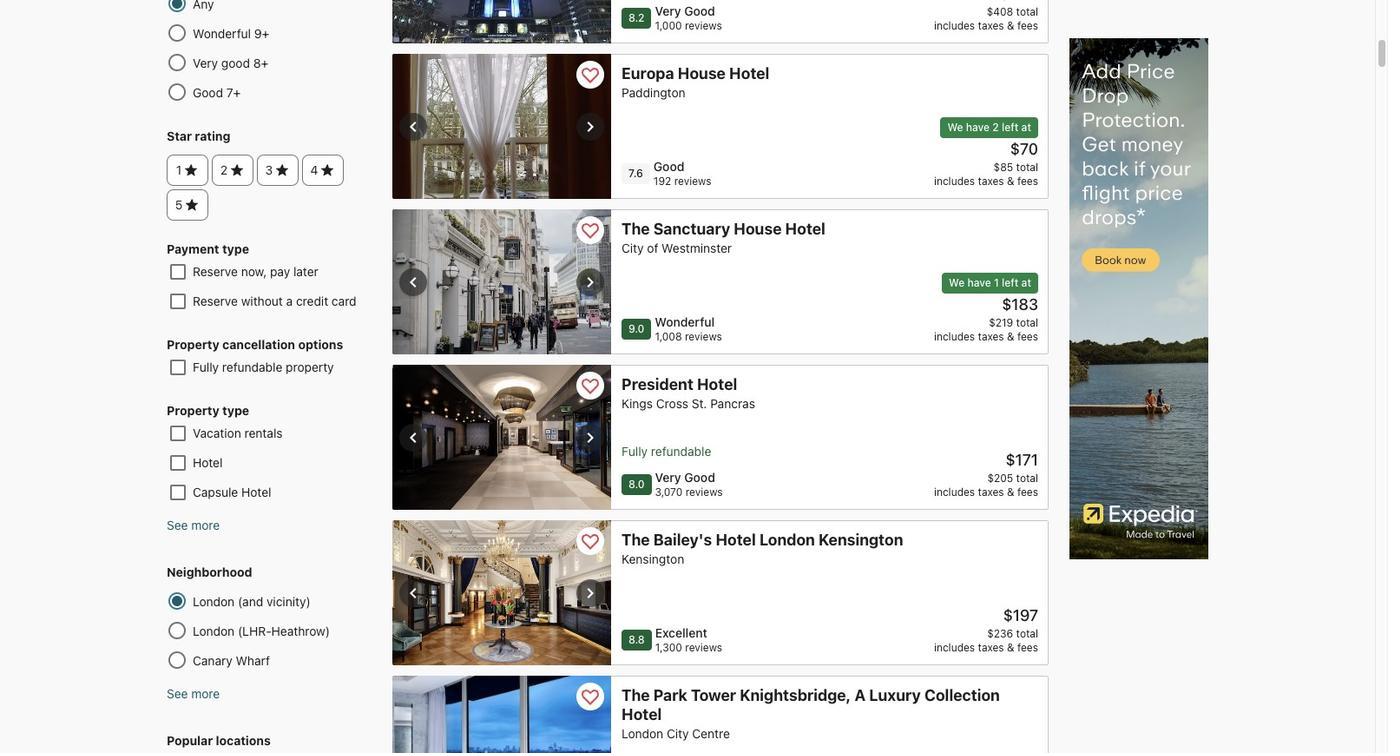 Task type: locate. For each thing, give the bounding box(es) containing it.
$70
[[1011, 140, 1039, 158]]

wonderful
[[193, 26, 251, 41], [655, 314, 715, 329]]

xsmall image
[[183, 163, 199, 178], [275, 163, 290, 178]]

0 vertical spatial type
[[222, 242, 249, 256]]

we inside we have 1 left at $183 $219 total includes taxes & fees
[[949, 276, 965, 289]]

1 down star at top left
[[176, 163, 182, 177]]

0 horizontal spatial city
[[622, 241, 644, 255]]

0 vertical spatial the
[[622, 220, 650, 238]]

london
[[760, 531, 815, 549], [193, 594, 235, 609], [193, 624, 235, 639], [622, 726, 664, 741]]

1 vertical spatial type
[[222, 403, 249, 418]]

refundable
[[222, 360, 283, 374], [651, 444, 712, 459]]

very up 3,070
[[655, 470, 682, 485]]

front of property image
[[393, 209, 611, 354]]

left inside "we have 2 left at $70 $85 total includes taxes & fees"
[[1002, 121, 1019, 134]]

0 vertical spatial 2
[[993, 121, 999, 134]]

reviews down excellent at the bottom of page
[[685, 641, 723, 654]]

1
[[176, 163, 182, 177], [994, 276, 999, 289]]

property up vacation
[[167, 403, 219, 418]]

cancellation
[[222, 337, 295, 352]]

xsmall image right 4
[[320, 163, 336, 178]]

includes inside $197 $236 total includes taxes & fees
[[934, 641, 976, 654]]

london (and vicinity)
[[193, 594, 311, 609]]

5 taxes from the top
[[978, 641, 1005, 654]]

st.
[[692, 396, 707, 411]]

good down fully refundable
[[685, 470, 716, 485]]

0 vertical spatial see more button
[[167, 518, 372, 533]]

& down $219
[[1008, 330, 1015, 343]]

1 vertical spatial fully
[[622, 444, 648, 459]]

2 up the $85
[[993, 121, 999, 134]]

card
[[332, 294, 357, 308]]

reserve left without
[[193, 294, 238, 308]]

1 fees from the top
[[1018, 19, 1039, 32]]

city left centre
[[667, 726, 689, 741]]

show next image for the bailey's hotel london kensington image
[[580, 582, 601, 603]]

1 horizontal spatial house
[[734, 220, 782, 238]]

have for $70
[[966, 121, 990, 134]]

4 & from the top
[[1008, 486, 1015, 499]]

see more down canary
[[167, 686, 220, 701]]

the left park
[[622, 686, 650, 704]]

0 vertical spatial see
[[167, 518, 188, 533]]

reviews right 3,070
[[686, 486, 723, 499]]

total down the $197
[[1017, 627, 1039, 640]]

& down the $85
[[1008, 175, 1015, 188]]

total down $183
[[1017, 316, 1039, 329]]

2 xsmall image from the left
[[275, 163, 290, 178]]

1 vertical spatial city
[[667, 726, 689, 741]]

0 horizontal spatial 2
[[220, 163, 228, 177]]

we have 1 left at $183 $219 total includes taxes & fees
[[934, 276, 1039, 343]]

1 vertical spatial we
[[949, 276, 965, 289]]

1 vertical spatial property
[[167, 403, 219, 418]]

xsmall image right 5
[[184, 197, 200, 213]]

reserve down payment type
[[193, 264, 238, 279]]

president
[[622, 375, 694, 393]]

the inside the bailey's hotel london kensington kensington
[[622, 531, 650, 549]]

reviews right 192
[[675, 175, 712, 188]]

1 more from the top
[[191, 518, 220, 533]]

xsmall image for 3
[[275, 163, 290, 178]]

2 see more button from the top
[[167, 686, 372, 702]]

have inside we have 1 left at $183 $219 total includes taxes & fees
[[968, 276, 992, 289]]

1 vertical spatial house
[[734, 220, 782, 238]]

vicinity)
[[267, 594, 311, 609]]

xsmall image for 4
[[320, 163, 336, 178]]

xsmall image
[[229, 163, 245, 178], [320, 163, 336, 178], [184, 197, 200, 213]]

1 vertical spatial have
[[968, 276, 992, 289]]

westminster
[[662, 241, 732, 255]]

reviews inside the excellent 1,300 reviews
[[685, 641, 723, 654]]

see more for capsule hotel
[[167, 518, 220, 533]]

wharf
[[236, 653, 270, 668]]

0 vertical spatial 1
[[176, 163, 182, 177]]

good right 8.2 in the top of the page
[[685, 3, 716, 18]]

city inside the park tower knightsbridge, a luxury collection hotel london city centre
[[667, 726, 689, 741]]

1 vertical spatial wonderful
[[655, 314, 715, 329]]

see more button down "capsule hotel"
[[167, 518, 372, 533]]

the for the park tower knightsbridge, a luxury collection hotel
[[622, 686, 650, 704]]

taxes down the $85
[[978, 175, 1005, 188]]

good inside very good 1,000 reviews
[[685, 3, 716, 18]]

reviews
[[685, 19, 722, 32], [675, 175, 712, 188], [685, 330, 722, 343], [686, 486, 723, 499], [685, 641, 723, 654]]

2 down rating
[[220, 163, 228, 177]]

type up now,
[[222, 242, 249, 256]]

at
[[1022, 121, 1032, 134], [1022, 276, 1032, 289]]

house right sanctuary
[[734, 220, 782, 238]]

see up neighborhood
[[167, 518, 188, 533]]

without
[[241, 294, 283, 308]]

3 includes from the top
[[934, 330, 976, 343]]

total down $70
[[1017, 161, 1039, 174]]

see up popular
[[167, 686, 188, 701]]

reviews inside wonderful 1,008 reviews
[[685, 330, 722, 343]]

3 total from the top
[[1017, 316, 1039, 329]]

0 vertical spatial fully
[[193, 360, 219, 374]]

at inside we have 1 left at $183 $219 total includes taxes & fees
[[1022, 276, 1032, 289]]

1 vertical spatial 1
[[994, 276, 999, 289]]

8.0
[[629, 478, 645, 491]]

xsmall image for 2
[[229, 163, 245, 178]]

3 fees from the top
[[1018, 330, 1039, 343]]

0 vertical spatial left
[[1002, 121, 1019, 134]]

show previous image for president hotel image
[[403, 427, 424, 448]]

europa house hotel paddington
[[622, 64, 770, 100]]

very inside very good 3,070 reviews
[[655, 470, 682, 485]]

bailey's
[[654, 531, 712, 549]]

left up $183
[[1002, 276, 1019, 289]]

see for capsule hotel
[[167, 518, 188, 533]]

fully for fully refundable property
[[193, 360, 219, 374]]

fully up "property type" at the left bottom of the page
[[193, 360, 219, 374]]

options
[[298, 337, 343, 352]]

a
[[855, 686, 866, 704]]

1 horizontal spatial kensington
[[819, 531, 904, 549]]

show previous image for the sanctuary house hotel image
[[403, 271, 424, 292]]

refundable for fully refundable property
[[222, 360, 283, 374]]

popular locations
[[167, 733, 271, 748]]

5
[[175, 197, 183, 212]]

4 includes from the top
[[934, 486, 976, 499]]

fees inside $197 $236 total includes taxes & fees
[[1018, 641, 1039, 654]]

wonderful for 1,008
[[655, 314, 715, 329]]

more down capsule
[[191, 518, 220, 533]]

very
[[655, 3, 681, 18], [193, 56, 218, 70], [655, 470, 682, 485]]

see more button down wharf
[[167, 686, 372, 702]]

lobby image
[[393, 520, 611, 665]]

at inside "we have 2 left at $70 $85 total includes taxes & fees"
[[1022, 121, 1032, 134]]

1 vertical spatial refundable
[[651, 444, 712, 459]]

wonderful up very good 8+
[[193, 26, 251, 41]]

1 taxes from the top
[[978, 19, 1005, 32]]

5 & from the top
[[1008, 641, 1015, 654]]

1,000
[[655, 19, 682, 32]]

city
[[622, 241, 644, 255], [667, 726, 689, 741]]

1 the from the top
[[622, 220, 650, 238]]

2 vertical spatial very
[[655, 470, 682, 485]]

5 total from the top
[[1017, 627, 1039, 640]]

the inside the sanctuary house hotel city of westminster
[[622, 220, 650, 238]]

3 the from the top
[[622, 686, 650, 704]]

1 up $219
[[994, 276, 999, 289]]

see more down capsule
[[167, 518, 220, 533]]

1 horizontal spatial refundable
[[651, 444, 712, 459]]

2 type from the top
[[222, 403, 249, 418]]

type
[[222, 242, 249, 256], [222, 403, 249, 418]]

1 left from the top
[[1002, 121, 1019, 134]]

fully up 8.0
[[622, 444, 648, 459]]

1 includes from the top
[[934, 19, 976, 32]]

heathrow)
[[272, 624, 330, 639]]

kensington
[[819, 531, 904, 549], [622, 552, 685, 566]]

wonderful inside wonderful 1,008 reviews
[[655, 314, 715, 329]]

1 vertical spatial very
[[193, 56, 218, 70]]

property type
[[167, 403, 249, 418]]

have
[[966, 121, 990, 134], [968, 276, 992, 289]]

1 at from the top
[[1022, 121, 1032, 134]]

show next image for europa house hotel image
[[580, 116, 601, 137]]

1 vertical spatial at
[[1022, 276, 1032, 289]]

good up 192
[[654, 159, 685, 174]]

type up the vacation rentals
[[222, 403, 249, 418]]

0 vertical spatial property
[[167, 337, 219, 352]]

very for very good 3,070 reviews
[[655, 470, 682, 485]]

very for very good 1,000 reviews
[[655, 3, 681, 18]]

type for property type
[[222, 403, 249, 418]]

1 see more button from the top
[[167, 518, 372, 533]]

refundable up very good 3,070 reviews
[[651, 444, 712, 459]]

we inside "we have 2 left at $70 $85 total includes taxes & fees"
[[948, 121, 964, 134]]

0 vertical spatial house
[[678, 64, 726, 83]]

2
[[993, 121, 999, 134], [220, 163, 228, 177]]

4 fees from the top
[[1018, 486, 1039, 499]]

0 vertical spatial refundable
[[222, 360, 283, 374]]

payment
[[167, 242, 219, 256]]

property left cancellation
[[167, 337, 219, 352]]

good left "7+"
[[193, 85, 223, 100]]

2 reserve from the top
[[193, 294, 238, 308]]

0 vertical spatial have
[[966, 121, 990, 134]]

xsmall image left 3
[[229, 163, 245, 178]]

2 vertical spatial the
[[622, 686, 650, 704]]

2 the from the top
[[622, 531, 650, 549]]

fully
[[193, 360, 219, 374], [622, 444, 648, 459]]

have inside "we have 2 left at $70 $85 total includes taxes & fees"
[[966, 121, 990, 134]]

& down $408
[[1008, 19, 1015, 32]]

total inside the $171 $205 total includes taxes & fees
[[1017, 472, 1039, 485]]

1 horizontal spatial 1
[[994, 276, 999, 289]]

0 horizontal spatial xsmall image
[[184, 197, 200, 213]]

1 vertical spatial left
[[1002, 276, 1019, 289]]

vacation
[[193, 426, 241, 440]]

0 vertical spatial reserve
[[193, 264, 238, 279]]

have for $183
[[968, 276, 992, 289]]

exterior image
[[393, 0, 611, 43]]

2 property from the top
[[167, 403, 219, 418]]

192
[[654, 175, 672, 188]]

total down $171
[[1017, 472, 1039, 485]]

& inside we have 1 left at $183 $219 total includes taxes & fees
[[1008, 330, 1015, 343]]

taxes down $219
[[978, 330, 1005, 343]]

3,070
[[655, 486, 683, 499]]

0 horizontal spatial xsmall image
[[183, 163, 199, 178]]

1 xsmall image from the left
[[183, 163, 199, 178]]

at for $183
[[1022, 276, 1032, 289]]

london inside the bailey's hotel london kensington kensington
[[760, 531, 815, 549]]

fees
[[1018, 19, 1039, 32], [1018, 175, 1039, 188], [1018, 330, 1039, 343], [1018, 486, 1039, 499], [1018, 641, 1039, 654]]

1 horizontal spatial city
[[667, 726, 689, 741]]

property for property cancellation options
[[167, 337, 219, 352]]

1 horizontal spatial xsmall image
[[229, 163, 245, 178]]

1 & from the top
[[1008, 19, 1015, 32]]

0 vertical spatial wonderful
[[193, 26, 251, 41]]

at up $70
[[1022, 121, 1032, 134]]

at up $183
[[1022, 276, 1032, 289]]

&
[[1008, 19, 1015, 32], [1008, 175, 1015, 188], [1008, 330, 1015, 343], [1008, 486, 1015, 499], [1008, 641, 1015, 654]]

good
[[685, 3, 716, 18], [193, 85, 223, 100], [654, 159, 685, 174], [685, 470, 716, 485]]

refundable down property cancellation options
[[222, 360, 283, 374]]

reviews inside 'good 192 reviews'
[[675, 175, 712, 188]]

0 horizontal spatial kensington
[[622, 552, 685, 566]]

2 at from the top
[[1022, 276, 1032, 289]]

1 vertical spatial the
[[622, 531, 650, 549]]

0 horizontal spatial 1
[[176, 163, 182, 177]]

we
[[948, 121, 964, 134], [949, 276, 965, 289]]

total right $408
[[1017, 5, 1039, 18]]

& down $236
[[1008, 641, 1015, 654]]

7+
[[226, 85, 241, 100]]

very left good
[[193, 56, 218, 70]]

now,
[[241, 264, 267, 279]]

1 see from the top
[[167, 518, 188, 533]]

total
[[1017, 5, 1039, 18], [1017, 161, 1039, 174], [1017, 316, 1039, 329], [1017, 472, 1039, 485], [1017, 627, 1039, 640]]

taxes down $408
[[978, 19, 1005, 32]]

0 horizontal spatial refundable
[[222, 360, 283, 374]]

2 see more from the top
[[167, 686, 220, 701]]

2 see from the top
[[167, 686, 188, 701]]

1 vertical spatial see
[[167, 686, 188, 701]]

hotel inside president hotel kings cross st. pancras
[[697, 375, 738, 393]]

capsule
[[193, 485, 238, 500]]

1 see more from the top
[[167, 518, 220, 533]]

4
[[311, 163, 318, 177]]

4 total from the top
[[1017, 472, 1039, 485]]

we for $70
[[948, 121, 964, 134]]

taxes down the $205 in the bottom right of the page
[[978, 486, 1005, 499]]

1 horizontal spatial fully
[[622, 444, 648, 459]]

total inside $408 total includes taxes & fees
[[1017, 5, 1039, 18]]

& down the $205 in the bottom right of the page
[[1008, 486, 1015, 499]]

kings
[[622, 396, 653, 411]]

london inside the park tower knightsbridge, a luxury collection hotel london city centre
[[622, 726, 664, 741]]

xsmall image for 5
[[184, 197, 200, 213]]

payment type
[[167, 242, 249, 256]]

1 reserve from the top
[[193, 264, 238, 279]]

the park tower knightsbridge, a luxury collection hotel london city centre
[[622, 686, 1000, 741]]

fees inside "we have 2 left at $70 $85 total includes taxes & fees"
[[1018, 175, 1039, 188]]

3 taxes from the top
[[978, 330, 1005, 343]]

2 horizontal spatial xsmall image
[[320, 163, 336, 178]]

more down canary
[[191, 686, 220, 701]]

3 & from the top
[[1008, 330, 1015, 343]]

reviews right 1,000
[[685, 19, 722, 32]]

taxes inside $408 total includes taxes & fees
[[978, 19, 1005, 32]]

1 vertical spatial more
[[191, 686, 220, 701]]

reviews for sanctuary
[[685, 330, 722, 343]]

cross
[[656, 396, 689, 411]]

0 horizontal spatial fully
[[193, 360, 219, 374]]

2 & from the top
[[1008, 175, 1015, 188]]

0 vertical spatial city
[[622, 241, 644, 255]]

taxes
[[978, 19, 1005, 32], [978, 175, 1005, 188], [978, 330, 1005, 343], [978, 486, 1005, 499], [978, 641, 1005, 654]]

1 inside we have 1 left at $183 $219 total includes taxes & fees
[[994, 276, 999, 289]]

fully refundable
[[622, 444, 712, 459]]

2 total from the top
[[1017, 161, 1039, 174]]

2 more from the top
[[191, 686, 220, 701]]

the inside the park tower knightsbridge, a luxury collection hotel london city centre
[[622, 686, 650, 704]]

1 total from the top
[[1017, 5, 1039, 18]]

0 vertical spatial kensington
[[819, 531, 904, 549]]

1 horizontal spatial xsmall image
[[275, 163, 290, 178]]

xsmall image down star rating
[[183, 163, 199, 178]]

left inside we have 1 left at $183 $219 total includes taxes & fees
[[1002, 276, 1019, 289]]

hotel
[[730, 64, 770, 83], [786, 220, 826, 238], [697, 375, 738, 393], [193, 455, 223, 470], [241, 485, 271, 500], [716, 531, 756, 549], [622, 705, 662, 723]]

2 left from the top
[[1002, 276, 1019, 289]]

total inside $197 $236 total includes taxes & fees
[[1017, 627, 1039, 640]]

very inside very good 1,000 reviews
[[655, 3, 681, 18]]

4 taxes from the top
[[978, 486, 1005, 499]]

1 vertical spatial reserve
[[193, 294, 238, 308]]

2 fees from the top
[[1018, 175, 1039, 188]]

0 vertical spatial we
[[948, 121, 964, 134]]

1 property from the top
[[167, 337, 219, 352]]

0 vertical spatial very
[[655, 3, 681, 18]]

1 horizontal spatial wonderful
[[655, 314, 715, 329]]

the up of
[[622, 220, 650, 238]]

0 horizontal spatial house
[[678, 64, 726, 83]]

0 vertical spatial at
[[1022, 121, 1032, 134]]

very up 1,000
[[655, 3, 681, 18]]

9+
[[254, 26, 270, 41]]

5 includes from the top
[[934, 641, 976, 654]]

the for the sanctuary house hotel
[[622, 220, 650, 238]]

0 horizontal spatial wonderful
[[193, 26, 251, 41]]

1 horizontal spatial 2
[[993, 121, 999, 134]]

reviews right 1,008
[[685, 330, 722, 343]]

xsmall image right 3
[[275, 163, 290, 178]]

more
[[191, 518, 220, 533], [191, 686, 220, 701]]

1 type from the top
[[222, 242, 249, 256]]

0 vertical spatial more
[[191, 518, 220, 533]]

2 taxes from the top
[[978, 175, 1005, 188]]

taxes down $236
[[978, 641, 1005, 654]]

restaurant image
[[393, 676, 611, 753]]

house up 'paddington'
[[678, 64, 726, 83]]

wonderful up 1,008
[[655, 314, 715, 329]]

2 includes from the top
[[934, 175, 976, 188]]

fees inside we have 1 left at $183 $219 total includes taxes & fees
[[1018, 330, 1039, 343]]

city left of
[[622, 241, 644, 255]]

left up $70
[[1002, 121, 1019, 134]]

1 vertical spatial see more
[[167, 686, 220, 701]]

vacation rentals
[[193, 426, 283, 440]]

taxes inside the $171 $205 total includes taxes & fees
[[978, 486, 1005, 499]]

property
[[286, 360, 334, 374]]

room image
[[393, 54, 611, 199]]

0 vertical spatial see more
[[167, 518, 220, 533]]

includes
[[934, 19, 976, 32], [934, 175, 976, 188], [934, 330, 976, 343], [934, 486, 976, 499], [934, 641, 976, 654]]

1 vertical spatial see more button
[[167, 686, 372, 702]]

the left bailey's
[[622, 531, 650, 549]]

& inside $408 total includes taxes & fees
[[1008, 19, 1015, 32]]

city inside the sanctuary house hotel city of westminster
[[622, 241, 644, 255]]

5 fees from the top
[[1018, 641, 1039, 654]]



Task type: vqa. For each thing, say whether or not it's contained in the screenshot.
second the Choose
no



Task type: describe. For each thing, give the bounding box(es) containing it.
fully refundable property
[[193, 360, 334, 374]]

pay
[[270, 264, 290, 279]]

good inside 'good 192 reviews'
[[654, 159, 685, 174]]

good 192 reviews
[[654, 159, 712, 188]]

left for $70
[[1002, 121, 1019, 134]]

hotel inside the bailey's hotel london kensington kensington
[[716, 531, 756, 549]]

pancras
[[711, 396, 756, 411]]

taxes inside we have 1 left at $183 $219 total includes taxes & fees
[[978, 330, 1005, 343]]

$183
[[1002, 295, 1039, 314]]

1,300
[[656, 641, 683, 654]]

excellent
[[656, 625, 708, 640]]

excellent 1,300 reviews
[[656, 625, 723, 654]]

reviews for house
[[675, 175, 712, 188]]

reviews inside very good 3,070 reviews
[[686, 486, 723, 499]]

$219
[[989, 316, 1014, 329]]

sanctuary
[[654, 220, 731, 238]]

$408 total includes taxes & fees
[[934, 5, 1039, 32]]

show previous image for europa house hotel image
[[403, 116, 424, 137]]

left for $183
[[1002, 276, 1019, 289]]

see more button for capsule hotel
[[167, 518, 372, 533]]

park
[[654, 686, 688, 704]]

canary
[[193, 653, 233, 668]]

& inside the $171 $205 total includes taxes & fees
[[1008, 486, 1015, 499]]

includes inside $408 total includes taxes & fees
[[934, 19, 976, 32]]

a
[[286, 294, 293, 308]]

taxes inside "we have 2 left at $70 $85 total includes taxes & fees"
[[978, 175, 1005, 188]]

the for the bailey's hotel london kensington
[[622, 531, 650, 549]]

centre
[[693, 726, 730, 741]]

total inside we have 1 left at $183 $219 total includes taxes & fees
[[1017, 316, 1039, 329]]

london (lhr-heathrow)
[[193, 624, 330, 639]]

show previous image for the bailey's hotel london kensington image
[[403, 582, 424, 603]]

europa
[[622, 64, 675, 83]]

reserve for reserve without a credit card
[[193, 294, 238, 308]]

see more for canary wharf
[[167, 686, 220, 701]]

hotel inside the sanctuary house hotel city of westminster
[[786, 220, 826, 238]]

$205
[[988, 472, 1014, 485]]

$236
[[988, 627, 1014, 640]]

$197
[[1004, 606, 1039, 624]]

we for $183
[[949, 276, 965, 289]]

capsule hotel
[[193, 485, 271, 500]]

star rating
[[167, 129, 230, 143]]

see more button for canary wharf
[[167, 686, 372, 702]]

3
[[265, 163, 273, 177]]

popular
[[167, 733, 213, 748]]

fees inside the $171 $205 total includes taxes & fees
[[1018, 486, 1039, 499]]

locations
[[216, 733, 271, 748]]

$197 $236 total includes taxes & fees
[[934, 606, 1039, 654]]

taxes inside $197 $236 total includes taxes & fees
[[978, 641, 1005, 654]]

house inside the sanctuary house hotel city of westminster
[[734, 220, 782, 238]]

8.2
[[629, 11, 645, 24]]

total inside "we have 2 left at $70 $85 total includes taxes & fees"
[[1017, 161, 1039, 174]]

tower
[[691, 686, 737, 704]]

$171
[[1006, 451, 1039, 469]]

star
[[167, 129, 192, 143]]

see for canary wharf
[[167, 686, 188, 701]]

9.0
[[629, 322, 645, 335]]

rentals
[[245, 426, 283, 440]]

reserve without a credit card
[[193, 294, 357, 308]]

good 7+
[[193, 85, 241, 100]]

luxury
[[870, 686, 921, 704]]

fully for fully refundable
[[622, 444, 648, 459]]

type for payment type
[[222, 242, 249, 256]]

canary wharf
[[193, 653, 270, 668]]

property cancellation options
[[167, 337, 343, 352]]

rating
[[195, 129, 230, 143]]

collection
[[925, 686, 1000, 704]]

hotel inside the park tower knightsbridge, a luxury collection hotel london city centre
[[622, 705, 662, 723]]

includes inside the $171 $205 total includes taxes & fees
[[934, 486, 976, 499]]

includes inside "we have 2 left at $70 $85 total includes taxes & fees"
[[934, 175, 976, 188]]

reviews inside very good 1,000 reviews
[[685, 19, 722, 32]]

1 vertical spatial 2
[[220, 163, 228, 177]]

wonderful 9+
[[193, 26, 270, 41]]

& inside $197 $236 total includes taxes & fees
[[1008, 641, 1015, 654]]

hotel inside europa house hotel paddington
[[730, 64, 770, 83]]

at for $70
[[1022, 121, 1032, 134]]

$171 $205 total includes taxes & fees
[[934, 451, 1039, 499]]

refundable for fully refundable
[[651, 444, 712, 459]]

more for capsule
[[191, 518, 220, 533]]

credit
[[296, 294, 328, 308]]

house inside europa house hotel paddington
[[678, 64, 726, 83]]

we have 2 left at $70 $85 total includes taxes & fees
[[934, 121, 1039, 188]]

2 inside "we have 2 left at $70 $85 total includes taxes & fees"
[[993, 121, 999, 134]]

(and
[[238, 594, 263, 609]]

president hotel kings cross st. pancras
[[622, 375, 756, 411]]

good
[[221, 56, 250, 70]]

reception image
[[393, 365, 611, 510]]

reserve now, pay later
[[193, 264, 319, 279]]

wonderful 1,008 reviews
[[655, 314, 722, 343]]

1,008
[[655, 330, 682, 343]]

good inside very good 3,070 reviews
[[685, 470, 716, 485]]

(lhr-
[[238, 624, 272, 639]]

very good 8+
[[193, 56, 269, 70]]

xsmall image for 1
[[183, 163, 199, 178]]

the bailey's hotel london kensington kensington
[[622, 531, 904, 566]]

$85
[[994, 161, 1014, 174]]

very good 1,000 reviews
[[655, 3, 722, 32]]

very for very good 8+
[[193, 56, 218, 70]]

show next image for the sanctuary house hotel image
[[580, 271, 601, 292]]

of
[[647, 241, 659, 255]]

includes inside we have 1 left at $183 $219 total includes taxes & fees
[[934, 330, 976, 343]]

knightsbridge,
[[740, 686, 851, 704]]

fees inside $408 total includes taxes & fees
[[1018, 19, 1039, 32]]

reserve for reserve now, pay later
[[193, 264, 238, 279]]

show next image for president hotel image
[[580, 427, 601, 448]]

reviews for bailey's
[[685, 641, 723, 654]]

the sanctuary house hotel city of westminster
[[622, 220, 826, 255]]

8+
[[253, 56, 269, 70]]

wonderful for 9+
[[193, 26, 251, 41]]

very good 3,070 reviews
[[655, 470, 723, 499]]

& inside "we have 2 left at $70 $85 total includes taxes & fees"
[[1008, 175, 1015, 188]]

$408
[[987, 5, 1014, 18]]

neighborhood
[[167, 565, 252, 579]]

7.6
[[629, 167, 643, 180]]

paddington
[[622, 85, 686, 100]]

property for property type
[[167, 403, 219, 418]]

1 vertical spatial kensington
[[622, 552, 685, 566]]

later
[[294, 264, 319, 279]]

more for canary
[[191, 686, 220, 701]]



